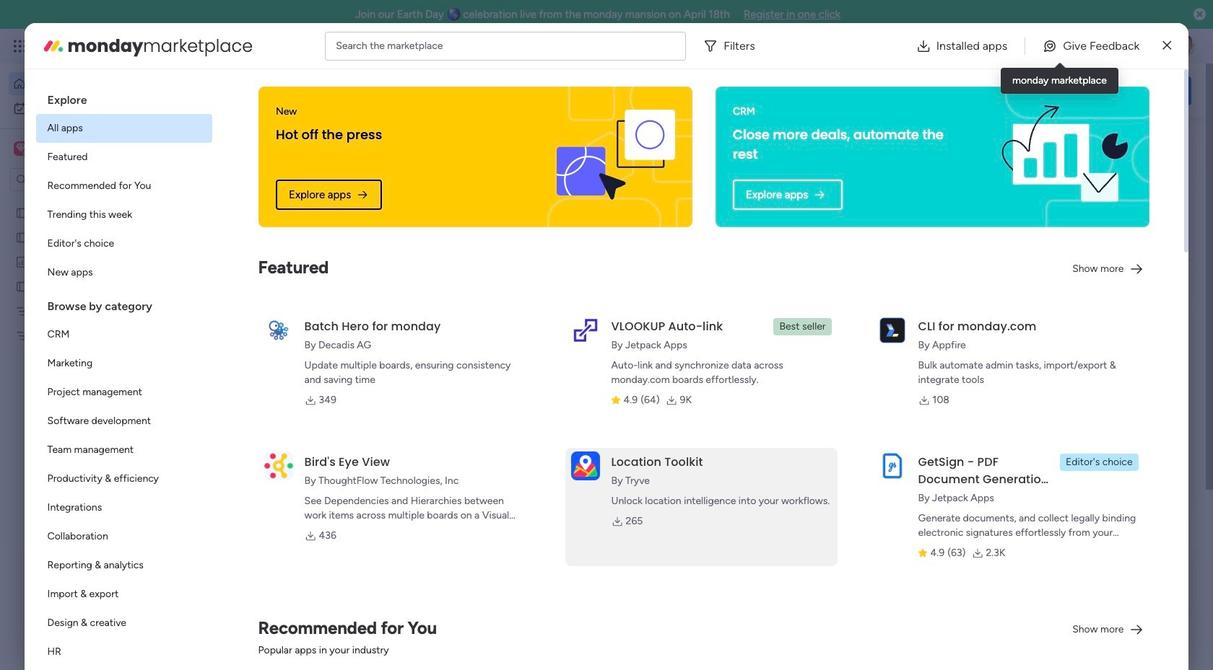 Task type: vqa. For each thing, say whether or not it's contained in the screenshot.
Nov
no



Task type: describe. For each thing, give the bounding box(es) containing it.
1 vertical spatial terry turtle image
[[257, 622, 286, 651]]

check circle image
[[996, 183, 1006, 194]]

2 public board image from the top
[[15, 230, 29, 244]]

monday marketplace image
[[42, 34, 65, 57]]

dapulse x slim image
[[1170, 134, 1187, 151]]

0 vertical spatial public board image
[[15, 279, 29, 293]]

1 horizontal spatial terry turtle image
[[1173, 35, 1196, 58]]

1 workspace image from the left
[[14, 141, 28, 157]]

getting started element
[[975, 555, 1191, 613]]

dapulse x slim image
[[1163, 37, 1171, 55]]

quick search results list box
[[223, 164, 940, 532]]

public dashboard image
[[15, 255, 29, 269]]

invite members image
[[1020, 39, 1035, 53]]

select product image
[[13, 39, 27, 53]]

component image
[[713, 315, 726, 328]]

1 heading from the top
[[36, 81, 212, 114]]

see plans image
[[240, 38, 253, 54]]

help center element
[[975, 624, 1191, 671]]

1 horizontal spatial banner logo image
[[991, 97, 1132, 217]]

update feed image
[[988, 39, 1003, 53]]



Task type: locate. For each thing, give the bounding box(es) containing it.
templates image image
[[988, 319, 1178, 419]]

terry turtle image
[[1173, 35, 1196, 58], [257, 622, 286, 651]]

circle o image
[[996, 201, 1006, 212], [996, 220, 1006, 231]]

1 horizontal spatial public board image
[[241, 469, 257, 485]]

banner logo image
[[991, 97, 1132, 217], [557, 110, 675, 204]]

v2 user feedback image
[[986, 82, 997, 99]]

1 vertical spatial public board image
[[241, 469, 257, 485]]

public board image
[[15, 206, 29, 220], [15, 230, 29, 244]]

0 horizontal spatial public board image
[[15, 279, 29, 293]]

workspace selection element
[[14, 140, 121, 159]]

0 horizontal spatial banner logo image
[[557, 110, 675, 204]]

1 vertical spatial heading
[[36, 287, 212, 321]]

2 heading from the top
[[36, 287, 212, 321]]

public board image
[[15, 279, 29, 293], [241, 469, 257, 485]]

heading
[[36, 81, 212, 114], [36, 287, 212, 321]]

search everything image
[[1087, 39, 1102, 53]]

monday marketplace image
[[1052, 39, 1066, 53]]

0 vertical spatial circle o image
[[996, 201, 1006, 212]]

Search in workspace field
[[30, 171, 121, 188]]

2 workspace image from the left
[[16, 141, 26, 157]]

list box
[[36, 81, 212, 671], [0, 197, 184, 543]]

notifications image
[[957, 39, 971, 53]]

v2 bolt switch image
[[1099, 83, 1107, 99]]

1 vertical spatial public board image
[[15, 230, 29, 244]]

2 circle o image from the top
[[996, 220, 1006, 231]]

0 vertical spatial public board image
[[15, 206, 29, 220]]

2 image
[[999, 30, 1012, 46]]

workspace image
[[14, 141, 28, 157], [16, 141, 26, 157]]

option
[[9, 72, 175, 95], [9, 97, 175, 120], [36, 114, 212, 143], [36, 143, 212, 172], [36, 172, 212, 201], [0, 200, 184, 203], [36, 201, 212, 230], [36, 230, 212, 258], [36, 258, 212, 287], [36, 321, 212, 349], [36, 349, 212, 378], [36, 378, 212, 407], [36, 407, 212, 436], [36, 436, 212, 465], [36, 465, 212, 494], [36, 494, 212, 523], [36, 523, 212, 552], [36, 552, 212, 581], [36, 581, 212, 609], [36, 609, 212, 638], [36, 638, 212, 667]]

check circle image
[[996, 164, 1006, 175]]

0 vertical spatial heading
[[36, 81, 212, 114]]

app logo image
[[264, 316, 293, 345], [571, 316, 600, 345], [878, 316, 907, 345], [264, 452, 293, 481], [571, 452, 600, 481], [878, 452, 907, 481]]

add to favorites image
[[428, 470, 443, 484]]

0 horizontal spatial terry turtle image
[[257, 622, 286, 651]]

1 circle o image from the top
[[996, 201, 1006, 212]]

help image
[[1119, 39, 1134, 53]]

0 vertical spatial terry turtle image
[[1173, 35, 1196, 58]]

1 vertical spatial circle o image
[[996, 220, 1006, 231]]

1 public board image from the top
[[15, 206, 29, 220]]



